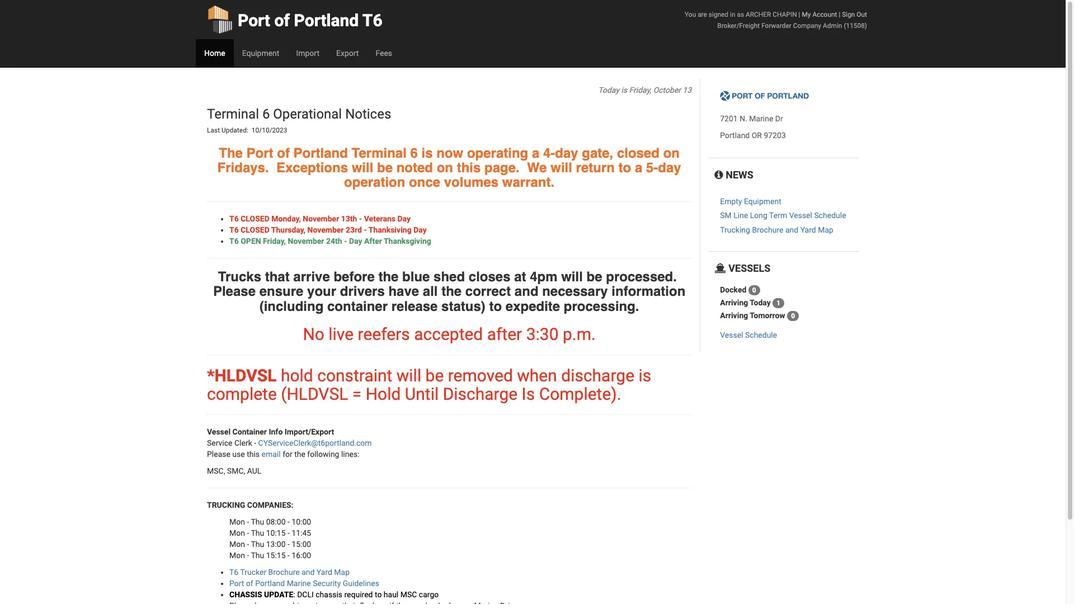 Task type: vqa. For each thing, say whether or not it's contained in the screenshot.
volumes
yes



Task type: describe. For each thing, give the bounding box(es) containing it.
clerk
[[235, 439, 252, 448]]

24th
[[326, 237, 342, 246]]

- left 10:00
[[288, 518, 290, 527]]

portland inside t6 trucker brochure and yard map port of portland marine security guidelines chassis update : dcli chassis required to haul msc cargo
[[255, 579, 285, 588]]

t6 trucker brochure and yard map port of portland marine security guidelines chassis update : dcli chassis required to haul msc cargo
[[230, 568, 439, 600]]

1 vertical spatial schedule
[[746, 331, 778, 340]]

port of portland t6 image
[[721, 91, 810, 102]]

at
[[515, 269, 527, 285]]

volumes
[[444, 175, 499, 191]]

map inside t6 trucker brochure and yard map port of portland marine security guidelines chassis update : dcli chassis required to haul msc cargo
[[334, 568, 350, 577]]

tomorrow
[[750, 311, 786, 320]]

home button
[[196, 39, 234, 67]]

(11508)
[[845, 22, 868, 30]]

haul
[[384, 591, 399, 600]]

0 horizontal spatial day
[[556, 145, 579, 161]]

please inside trucks that arrive before the blue shed closes at 4pm will be processed. please ensure your drivers have all the correct and necessary information (including container release status) to expedite processing.
[[213, 284, 256, 300]]

exceptions
[[277, 160, 348, 176]]

cyserviceclerk@t6portland.com link
[[258, 439, 372, 448]]

my account link
[[803, 11, 838, 18]]

97203
[[764, 131, 787, 140]]

marine inside t6 trucker brochure and yard map port of portland marine security guidelines chassis update : dcli chassis required to haul msc cargo
[[287, 579, 311, 588]]

release
[[392, 299, 438, 314]]

0 vertical spatial day
[[398, 214, 411, 223]]

vessel for vessel schedule
[[721, 331, 744, 340]]

to inside the port of portland terminal 6 is now operating a 4-day gate, closed on fridays .  exceptions will be noted on this page.  we will return to a 5-day operation once volumes warrant.
[[619, 160, 632, 176]]

reefers
[[358, 325, 410, 344]]

empty equipment link
[[721, 197, 782, 206]]

export
[[336, 49, 359, 58]]

0 horizontal spatial day
[[349, 237, 363, 246]]

- left the 16:00
[[288, 551, 290, 560]]

closes
[[469, 269, 511, 285]]

forwarder
[[762, 22, 792, 30]]

- left 11:45
[[288, 529, 290, 538]]

for
[[283, 450, 293, 459]]

this inside the port of portland terminal 6 is now operating a 4-day gate, closed on fridays .  exceptions will be noted on this page.  we will return to a 5-day operation once volumes warrant.
[[457, 160, 481, 176]]

once
[[409, 175, 441, 191]]

vessel schedule
[[721, 331, 778, 340]]

4pm
[[530, 269, 558, 285]]

schedule inside empty equipment sm line long term vessel schedule trucking brochure and yard map
[[815, 211, 847, 220]]

complete
[[207, 385, 277, 404]]

- down trucking companies:
[[247, 518, 249, 527]]

vessel schedule link
[[721, 331, 778, 340]]

hold
[[366, 385, 401, 404]]

until
[[405, 385, 439, 404]]

equipment inside dropdown button
[[242, 49, 280, 58]]

cargo
[[419, 591, 439, 600]]

brochure inside t6 trucker brochure and yard map port of portland marine security guidelines chassis update : dcli chassis required to haul msc cargo
[[269, 568, 300, 577]]

13th
[[341, 214, 357, 223]]

docked 0 arriving today 1 arriving tomorrow 0
[[721, 285, 796, 320]]

dr
[[776, 114, 784, 123]]

import button
[[288, 39, 328, 67]]

7201
[[721, 114, 738, 123]]

account
[[813, 11, 838, 18]]

1 horizontal spatial friday,
[[630, 86, 652, 95]]

company
[[794, 22, 822, 30]]

required
[[345, 591, 373, 600]]

1 vertical spatial november
[[308, 225, 344, 234]]

that
[[265, 269, 290, 285]]

1 horizontal spatial marine
[[750, 114, 774, 123]]

and inside empty equipment sm line long term vessel schedule trucking brochure and yard map
[[786, 226, 799, 235]]

all
[[423, 284, 438, 300]]

please inside 'vessel container info import/export service clerk - cyserviceclerk@t6portland.com please use this email for the following lines:'
[[207, 450, 231, 459]]

yard inside t6 trucker brochure and yard map port of portland marine security guidelines chassis update : dcli chassis required to haul msc cargo
[[317, 568, 333, 577]]

*hldvsl
[[207, 366, 277, 386]]

security
[[313, 579, 341, 588]]

trucking
[[721, 226, 751, 235]]

import/export
[[285, 428, 334, 437]]

trucking brochure and yard map link
[[721, 226, 834, 235]]

terminal inside the port of portland terminal 6 is now operating a 4-day gate, closed on fridays .  exceptions will be noted on this page.  we will return to a 5-day operation once volumes warrant.
[[352, 145, 407, 161]]

be inside trucks that arrive before the blue shed closes at 4pm will be processed. please ensure your drivers have all the correct and necessary information (including container release status) to expedite processing.
[[587, 269, 603, 285]]

- right "24th"
[[344, 237, 347, 246]]

portland down 7201
[[721, 131, 750, 140]]

october
[[654, 86, 681, 95]]

will right 'exceptions'
[[352, 160, 374, 176]]

portland up import
[[294, 11, 359, 30]]

1 horizontal spatial a
[[635, 160, 643, 176]]

cyserviceclerk@t6portland.com
[[258, 439, 372, 448]]

vessel inside empty equipment sm line long term vessel schedule trucking brochure and yard map
[[790, 211, 813, 220]]

shed
[[434, 269, 465, 285]]

yard inside empty equipment sm line long term vessel schedule trucking brochure and yard map
[[801, 226, 817, 235]]

port inside t6 trucker brochure and yard map port of portland marine security guidelines chassis update : dcli chassis required to haul msc cargo
[[230, 579, 244, 588]]

1
[[777, 300, 781, 307]]

thanksgiving
[[384, 237, 432, 246]]

info circle image
[[715, 170, 724, 180]]

ensure
[[260, 284, 304, 300]]

archer
[[746, 11, 772, 18]]

10:15
[[266, 529, 286, 538]]

t6 inside port of portland t6 link
[[363, 11, 383, 30]]

expedite
[[506, 299, 561, 314]]

constraint
[[318, 366, 393, 386]]

vessel for vessel container info import/export service clerk - cyserviceclerk@t6portland.com please use this email for the following lines:
[[207, 428, 231, 437]]

15:00
[[292, 540, 311, 549]]

3:30
[[527, 325, 559, 344]]

to inside trucks that arrive before the blue shed closes at 4pm will be processed. please ensure your drivers have all the correct and necessary information (including container release status) to expedite processing.
[[490, 299, 502, 314]]

terminal inside terminal 6 operational notices last updated:  10/10/2023
[[207, 106, 259, 122]]

necessary
[[543, 284, 608, 300]]

service
[[207, 439, 233, 448]]

and inside t6 trucker brochure and yard map port of portland marine security guidelines chassis update : dcli chassis required to haul msc cargo
[[302, 568, 315, 577]]

processed.
[[606, 269, 677, 285]]

will right we
[[551, 160, 573, 176]]

0 vertical spatial of
[[275, 11, 290, 30]]

long
[[751, 211, 768, 220]]

3 thu from the top
[[251, 540, 264, 549]]

- left the 15:00
[[288, 540, 290, 549]]

(hldvsl
[[281, 385, 348, 404]]

10/10/2023
[[252, 127, 288, 135]]

are
[[698, 11, 708, 18]]

msc,
[[207, 467, 225, 476]]

ship image
[[715, 264, 727, 274]]

noted
[[397, 160, 433, 176]]

no
[[303, 325, 325, 344]]

0 horizontal spatial a
[[532, 145, 540, 161]]

closed
[[618, 145, 660, 161]]

empty equipment sm line long term vessel schedule trucking brochure and yard map
[[721, 197, 847, 235]]

trucking
[[207, 501, 245, 510]]

0 vertical spatial november
[[303, 214, 339, 223]]

16:00
[[292, 551, 311, 560]]

2 thu from the top
[[251, 529, 264, 538]]

removed
[[448, 366, 513, 386]]

aul
[[247, 467, 262, 476]]

- up trucker
[[247, 551, 249, 560]]

docked
[[721, 285, 747, 294]]

export button
[[328, 39, 367, 67]]

6 inside the port of portland terminal 6 is now operating a 4-day gate, closed on fridays .  exceptions will be noted on this page.  we will return to a 5-day operation once volumes warrant.
[[411, 145, 418, 161]]

processing.
[[564, 299, 640, 314]]

have
[[389, 284, 419, 300]]

guidelines
[[343, 579, 380, 588]]

4 mon from the top
[[230, 551, 245, 560]]



Task type: locate. For each thing, give the bounding box(es) containing it.
discharge
[[562, 366, 635, 386]]

- right 13th
[[359, 214, 362, 223]]

2 vertical spatial vessel
[[207, 428, 231, 437]]

trucking companies:
[[207, 501, 294, 510]]

11:45
[[292, 529, 311, 538]]

0 vertical spatial is
[[622, 86, 628, 95]]

blue
[[403, 269, 430, 285]]

1 horizontal spatial terminal
[[352, 145, 407, 161]]

term
[[770, 211, 788, 220]]

this inside 'vessel container info import/export service clerk - cyserviceclerk@t6portland.com please use this email for the following lines:'
[[247, 450, 260, 459]]

0
[[753, 287, 757, 295], [792, 312, 796, 320]]

marine up : at the bottom left of the page
[[287, 579, 311, 588]]

2 vertical spatial to
[[375, 591, 382, 600]]

2 horizontal spatial the
[[442, 284, 462, 300]]

be left noted
[[377, 160, 393, 176]]

mon
[[230, 518, 245, 527], [230, 529, 245, 538], [230, 540, 245, 549], [230, 551, 245, 560]]

correct
[[466, 284, 511, 300]]

this right use
[[247, 450, 260, 459]]

msc, smc, aul
[[207, 467, 262, 476]]

terminal 6 operational notices last updated:  10/10/2023
[[207, 106, 395, 135]]

home
[[204, 49, 225, 58]]

news
[[724, 169, 754, 181]]

hold constraint will be removed when discharge is complete (hldvsl = hold until discharge is complete).
[[207, 366, 652, 404]]

signed
[[709, 11, 729, 18]]

import
[[296, 49, 320, 58]]

the
[[379, 269, 399, 285], [442, 284, 462, 300], [295, 450, 306, 459]]

on
[[664, 145, 680, 161], [437, 160, 454, 176]]

0 vertical spatial friday,
[[630, 86, 652, 95]]

1 horizontal spatial is
[[622, 86, 628, 95]]

1 horizontal spatial and
[[515, 284, 539, 300]]

and up port of portland marine security guidelines "link"
[[302, 568, 315, 577]]

a left 4-
[[532, 145, 540, 161]]

portland or 97203
[[721, 131, 787, 140]]

port of portland marine security guidelines link
[[230, 579, 380, 588]]

1 vertical spatial yard
[[317, 568, 333, 577]]

1 horizontal spatial to
[[490, 299, 502, 314]]

2 mon from the top
[[230, 529, 245, 538]]

lines:
[[341, 450, 360, 459]]

1 vertical spatial is
[[422, 145, 433, 161]]

yard down sm line long term vessel schedule link
[[801, 226, 817, 235]]

the inside 'vessel container info import/export service clerk - cyserviceclerk@t6portland.com please use this email for the following lines:'
[[295, 450, 306, 459]]

to left haul
[[375, 591, 382, 600]]

map inside empty equipment sm line long term vessel schedule trucking brochure and yard map
[[819, 226, 834, 235]]

2 vertical spatial port
[[230, 579, 244, 588]]

0 right the tomorrow
[[792, 312, 796, 320]]

- inside 'vessel container info import/export service clerk - cyserviceclerk@t6portland.com please use this email for the following lines:'
[[254, 439, 256, 448]]

is inside the hold constraint will be removed when discharge is complete (hldvsl = hold until discharge is complete).
[[639, 366, 652, 386]]

1 vertical spatial vessel
[[721, 331, 744, 340]]

0 horizontal spatial map
[[334, 568, 350, 577]]

of inside t6 trucker brochure and yard map port of portland marine security guidelines chassis update : dcli chassis required to haul msc cargo
[[246, 579, 253, 588]]

the right 'all' on the top left of page
[[442, 284, 462, 300]]

| left my
[[799, 11, 801, 18]]

2 horizontal spatial and
[[786, 226, 799, 235]]

4 thu from the top
[[251, 551, 264, 560]]

1 horizontal spatial schedule
[[815, 211, 847, 220]]

1 mon from the top
[[230, 518, 245, 527]]

0 horizontal spatial is
[[422, 145, 433, 161]]

equipment button
[[234, 39, 288, 67]]

2 horizontal spatial vessel
[[790, 211, 813, 220]]

- right 23rd
[[364, 225, 367, 234]]

3 mon from the top
[[230, 540, 245, 549]]

0 vertical spatial be
[[377, 160, 393, 176]]

6 inside terminal 6 operational notices last updated:  10/10/2023
[[263, 106, 270, 122]]

of up equipment dropdown button
[[275, 11, 290, 30]]

be down accepted at left bottom
[[426, 366, 444, 386]]

0 horizontal spatial marine
[[287, 579, 311, 588]]

1 vertical spatial friday,
[[263, 237, 286, 246]]

schedule down the tomorrow
[[746, 331, 778, 340]]

chapin
[[773, 11, 798, 18]]

t6 trucker brochure and yard map link
[[230, 568, 350, 577]]

2 closed from the top
[[241, 225, 270, 234]]

use
[[233, 450, 245, 459]]

be
[[377, 160, 393, 176], [587, 269, 603, 285], [426, 366, 444, 386]]

terminal up the last
[[207, 106, 259, 122]]

be inside the port of portland terminal 6 is now operating a 4-day gate, closed on fridays .  exceptions will be noted on this page.  we will return to a 5-day operation once volumes warrant.
[[377, 160, 393, 176]]

is right discharge
[[639, 366, 652, 386]]

2 vertical spatial day
[[349, 237, 363, 246]]

and right correct
[[515, 284, 539, 300]]

day left the "info circle" image
[[659, 160, 682, 176]]

t6 left trucker
[[230, 568, 239, 577]]

on right noted
[[437, 160, 454, 176]]

fridays
[[218, 160, 265, 176]]

port of portland t6
[[238, 11, 383, 30]]

1 horizontal spatial brochure
[[753, 226, 784, 235]]

now
[[437, 145, 464, 161]]

0 horizontal spatial brochure
[[269, 568, 300, 577]]

0 horizontal spatial schedule
[[746, 331, 778, 340]]

thu up trucker
[[251, 551, 264, 560]]

1 horizontal spatial day
[[659, 160, 682, 176]]

update
[[264, 591, 294, 600]]

vessel inside 'vessel container info import/export service clerk - cyserviceclerk@t6portland.com please use this email for the following lines:'
[[207, 428, 231, 437]]

port up equipment dropdown button
[[238, 11, 270, 30]]

2 vertical spatial be
[[426, 366, 444, 386]]

1 horizontal spatial equipment
[[745, 197, 782, 206]]

0 vertical spatial marine
[[750, 114, 774, 123]]

vessel
[[790, 211, 813, 220], [721, 331, 744, 340], [207, 428, 231, 437]]

brochure inside empty equipment sm line long term vessel schedule trucking brochure and yard map
[[753, 226, 784, 235]]

marine up or
[[750, 114, 774, 123]]

0 horizontal spatial terminal
[[207, 106, 259, 122]]

0 vertical spatial terminal
[[207, 106, 259, 122]]

and inside trucks that arrive before the blue shed closes at 4pm will be processed. please ensure your drivers have all the correct and necessary information (including container release status) to expedite processing.
[[515, 284, 539, 300]]

0 vertical spatial 0
[[753, 287, 757, 295]]

will inside the hold constraint will be removed when discharge is complete (hldvsl = hold until discharge is complete).
[[397, 366, 422, 386]]

- left the 13:00
[[247, 540, 249, 549]]

0 vertical spatial arriving
[[721, 298, 749, 307]]

please left the that
[[213, 284, 256, 300]]

1 vertical spatial this
[[247, 450, 260, 459]]

equipment right "home" popup button
[[242, 49, 280, 58]]

0 horizontal spatial today
[[599, 86, 620, 95]]

2 horizontal spatial day
[[414, 225, 427, 234]]

your
[[307, 284, 337, 300]]

discharge
[[443, 385, 518, 404]]

to left 5-
[[619, 160, 632, 176]]

0 horizontal spatial 0
[[753, 287, 757, 295]]

of inside the port of portland terminal 6 is now operating a 4-day gate, closed on fridays .  exceptions will be noted on this page.  we will return to a 5-day operation once volumes warrant.
[[277, 145, 290, 161]]

schedule
[[815, 211, 847, 220], [746, 331, 778, 340]]

0 vertical spatial this
[[457, 160, 481, 176]]

1 vertical spatial today
[[750, 298, 771, 307]]

(including
[[260, 299, 324, 314]]

trucks
[[218, 269, 261, 285]]

1 vertical spatial port
[[247, 145, 274, 161]]

schedule right term
[[815, 211, 847, 220]]

6
[[263, 106, 270, 122], [411, 145, 418, 161]]

is inside the port of portland terminal 6 is now operating a 4-day gate, closed on fridays .  exceptions will be noted on this page.  we will return to a 5-day operation once volumes warrant.
[[422, 145, 433, 161]]

will
[[352, 160, 374, 176], [551, 160, 573, 176], [562, 269, 583, 285], [397, 366, 422, 386]]

broker/freight
[[718, 22, 760, 30]]

you
[[685, 11, 697, 18]]

t6 left open
[[230, 237, 239, 246]]

vessel right term
[[790, 211, 813, 220]]

0 horizontal spatial on
[[437, 160, 454, 176]]

- right clerk
[[254, 439, 256, 448]]

the left blue
[[379, 269, 399, 285]]

portland inside the port of portland terminal 6 is now operating a 4-day gate, closed on fridays .  exceptions will be noted on this page.  we will return to a 5-day operation once volumes warrant.
[[294, 145, 348, 161]]

return
[[576, 160, 615, 176]]

thu left 10:15 on the left bottom of the page
[[251, 529, 264, 538]]

0 horizontal spatial yard
[[317, 568, 333, 577]]

mon - thu 08:00 - 10:00 mon - thu 10:15 - 11:45 mon - thu 13:00 - 15:00 mon - thu 15:15 - 16:00
[[230, 518, 311, 560]]

fees button
[[367, 39, 401, 67]]

0 horizontal spatial vessel
[[207, 428, 231, 437]]

6 up once
[[411, 145, 418, 161]]

5-
[[647, 160, 659, 176]]

brochure down long
[[753, 226, 784, 235]]

line
[[734, 211, 749, 220]]

be inside the hold constraint will be removed when discharge is complete (hldvsl = hold until discharge is complete).
[[426, 366, 444, 386]]

msc
[[401, 591, 417, 600]]

1 vertical spatial to
[[490, 299, 502, 314]]

t6 up fees
[[363, 11, 383, 30]]

1 horizontal spatial this
[[457, 160, 481, 176]]

day down 23rd
[[349, 237, 363, 246]]

day left 'gate,'
[[556, 145, 579, 161]]

1 vertical spatial terminal
[[352, 145, 407, 161]]

live
[[329, 325, 354, 344]]

map up security
[[334, 568, 350, 577]]

0 vertical spatial please
[[213, 284, 256, 300]]

1 horizontal spatial |
[[839, 11, 841, 18]]

of down trucker
[[246, 579, 253, 588]]

thu left the 13:00
[[251, 540, 264, 549]]

0 vertical spatial yard
[[801, 226, 817, 235]]

this right once
[[457, 160, 481, 176]]

2 horizontal spatial is
[[639, 366, 652, 386]]

is left now
[[422, 145, 433, 161]]

when
[[517, 366, 558, 386]]

08:00
[[266, 518, 286, 527]]

1 vertical spatial marine
[[287, 579, 311, 588]]

arriving up vessel schedule
[[721, 311, 749, 320]]

1 horizontal spatial map
[[819, 226, 834, 235]]

arriving down docked
[[721, 298, 749, 307]]

will right 4pm
[[562, 269, 583, 285]]

2 vertical spatial of
[[246, 579, 253, 588]]

1 horizontal spatial yard
[[801, 226, 817, 235]]

| left sign
[[839, 11, 841, 18]]

port down 10/10/2023 in the top of the page
[[247, 145, 274, 161]]

on right 5-
[[664, 145, 680, 161]]

1 | from the left
[[799, 11, 801, 18]]

1 thu from the top
[[251, 518, 264, 527]]

notices
[[346, 106, 392, 122]]

you are signed in as archer chapin | my account | sign out broker/freight forwarder company admin (11508)
[[685, 11, 868, 30]]

0 horizontal spatial |
[[799, 11, 801, 18]]

following
[[308, 450, 340, 459]]

day up thanksgiving
[[414, 225, 427, 234]]

no live reefers accepted after 3:30 p.m.
[[303, 325, 596, 344]]

will inside trucks that arrive before the blue shed closes at 4pm will be processed. please ensure your drivers have all the correct and necessary information (including container release status) to expedite processing.
[[562, 269, 583, 285]]

today inside the docked 0 arriving today 1 arriving tomorrow 0
[[750, 298, 771, 307]]

1 horizontal spatial day
[[398, 214, 411, 223]]

arriving
[[721, 298, 749, 307], [721, 311, 749, 320]]

2 horizontal spatial to
[[619, 160, 632, 176]]

vessel down the docked 0 arriving today 1 arriving tomorrow 0
[[721, 331, 744, 340]]

terminal up operation
[[352, 145, 407, 161]]

0 right docked
[[753, 287, 757, 295]]

t6 down fridays
[[230, 214, 239, 223]]

portland down terminal 6 operational notices last updated:  10/10/2023
[[294, 145, 348, 161]]

t6 up the trucks
[[230, 225, 239, 234]]

2 horizontal spatial be
[[587, 269, 603, 285]]

t6 inside t6 trucker brochure and yard map port of portland marine security guidelines chassis update : dcli chassis required to haul msc cargo
[[230, 568, 239, 577]]

0 vertical spatial map
[[819, 226, 834, 235]]

- left 10:15 on the left bottom of the page
[[247, 529, 249, 538]]

of down 10/10/2023 in the top of the page
[[277, 145, 290, 161]]

1 horizontal spatial on
[[664, 145, 680, 161]]

to up after
[[490, 299, 502, 314]]

brochure down 15:15
[[269, 568, 300, 577]]

1 vertical spatial arriving
[[721, 311, 749, 320]]

1 arriving from the top
[[721, 298, 749, 307]]

is
[[622, 86, 628, 95], [422, 145, 433, 161], [639, 366, 652, 386]]

2 vertical spatial november
[[288, 237, 324, 246]]

and
[[786, 226, 799, 235], [515, 284, 539, 300], [302, 568, 315, 577]]

portland up update
[[255, 579, 285, 588]]

information
[[612, 284, 686, 300]]

0 horizontal spatial this
[[247, 450, 260, 459]]

1 vertical spatial 6
[[411, 145, 418, 161]]

map down sm line long term vessel schedule link
[[819, 226, 834, 235]]

companies:
[[247, 501, 294, 510]]

port inside port of portland t6 link
[[238, 11, 270, 30]]

1 vertical spatial brochure
[[269, 568, 300, 577]]

1 vertical spatial be
[[587, 269, 603, 285]]

2 | from the left
[[839, 11, 841, 18]]

will down reefers
[[397, 366, 422, 386]]

after
[[487, 325, 523, 344]]

0 horizontal spatial to
[[375, 591, 382, 600]]

friday, left october
[[630, 86, 652, 95]]

0 horizontal spatial 6
[[263, 106, 270, 122]]

|
[[799, 11, 801, 18], [839, 11, 841, 18]]

the port of portland terminal 6 is now operating a 4-day gate, closed on fridays .  exceptions will be noted on this page.  we will return to a 5-day operation once volumes warrant.
[[218, 145, 682, 191]]

drivers
[[340, 284, 385, 300]]

1 horizontal spatial 6
[[411, 145, 418, 161]]

0 vertical spatial and
[[786, 226, 799, 235]]

1 vertical spatial please
[[207, 450, 231, 459]]

accepted
[[414, 325, 483, 344]]

friday, down 'thursday,'
[[263, 237, 286, 246]]

13:00
[[266, 540, 286, 549]]

my
[[803, 11, 812, 18]]

day up thanksiving
[[398, 214, 411, 223]]

1 vertical spatial and
[[515, 284, 539, 300]]

0 vertical spatial 6
[[263, 106, 270, 122]]

1 horizontal spatial 0
[[792, 312, 796, 320]]

4-
[[544, 145, 556, 161]]

dcli
[[297, 591, 314, 600]]

1 closed from the top
[[241, 214, 270, 223]]

0 horizontal spatial the
[[295, 450, 306, 459]]

gate,
[[582, 145, 614, 161]]

6 up 10/10/2023 in the top of the page
[[263, 106, 270, 122]]

0 vertical spatial equipment
[[242, 49, 280, 58]]

15:15
[[266, 551, 286, 560]]

10:00
[[292, 518, 311, 527]]

admin
[[824, 22, 843, 30]]

warrant.
[[503, 175, 555, 191]]

is
[[522, 385, 535, 404]]

equipment inside empty equipment sm line long term vessel schedule trucking brochure and yard map
[[745, 197, 782, 206]]

yard up security
[[317, 568, 333, 577]]

0 vertical spatial vessel
[[790, 211, 813, 220]]

1 vertical spatial map
[[334, 568, 350, 577]]

0 vertical spatial closed
[[241, 214, 270, 223]]

and down sm line long term vessel schedule link
[[786, 226, 799, 235]]

port inside the port of portland terminal 6 is now operating a 4-day gate, closed on fridays .  exceptions will be noted on this page.  we will return to a 5-day operation once volumes warrant.
[[247, 145, 274, 161]]

friday,
[[630, 86, 652, 95], [263, 237, 286, 246]]

0 vertical spatial to
[[619, 160, 632, 176]]

1 vertical spatial closed
[[241, 225, 270, 234]]

0 vertical spatial schedule
[[815, 211, 847, 220]]

be up processing.
[[587, 269, 603, 285]]

is left october
[[622, 86, 628, 95]]

2 vertical spatial is
[[639, 366, 652, 386]]

2 arriving from the top
[[721, 311, 749, 320]]

or
[[752, 131, 763, 140]]

please down service
[[207, 450, 231, 459]]

1 horizontal spatial today
[[750, 298, 771, 307]]

the right for
[[295, 450, 306, 459]]

0 vertical spatial brochure
[[753, 226, 784, 235]]

0 horizontal spatial and
[[302, 568, 315, 577]]

a left 5-
[[635, 160, 643, 176]]

1 horizontal spatial be
[[426, 366, 444, 386]]

0 horizontal spatial friday,
[[263, 237, 286, 246]]

-
[[359, 214, 362, 223], [364, 225, 367, 234], [344, 237, 347, 246], [254, 439, 256, 448], [247, 518, 249, 527], [288, 518, 290, 527], [247, 529, 249, 538], [288, 529, 290, 538], [247, 540, 249, 549], [288, 540, 290, 549], [247, 551, 249, 560], [288, 551, 290, 560]]

1 horizontal spatial vessel
[[721, 331, 744, 340]]

equipment up long
[[745, 197, 782, 206]]

2 vertical spatial and
[[302, 568, 315, 577]]

of
[[275, 11, 290, 30], [277, 145, 290, 161], [246, 579, 253, 588]]

to inside t6 trucker brochure and yard map port of portland marine security guidelines chassis update : dcli chassis required to haul msc cargo
[[375, 591, 382, 600]]

vessel up service
[[207, 428, 231, 437]]

friday, inside t6 closed monday, november 13th - veterans day t6 closed thursday, november 23rd - thanksiving day t6 open friday, november 24th - day after thanksgiving
[[263, 237, 286, 246]]

port up chassis
[[230, 579, 244, 588]]

1 horizontal spatial the
[[379, 269, 399, 285]]

thu down trucking companies:
[[251, 518, 264, 527]]

sign
[[843, 11, 856, 18]]

portland
[[294, 11, 359, 30], [721, 131, 750, 140], [294, 145, 348, 161], [255, 579, 285, 588]]



